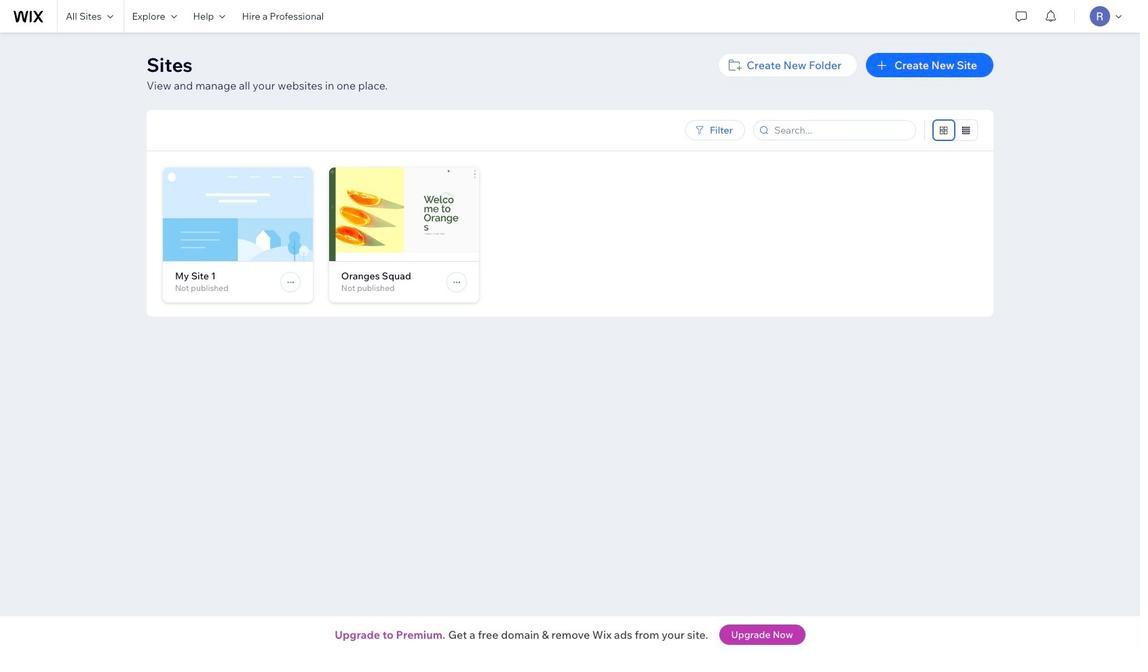 Task type: locate. For each thing, give the bounding box(es) containing it.
list
[[163, 168, 994, 317]]

Search... field
[[771, 121, 912, 140]]



Task type: vqa. For each thing, say whether or not it's contained in the screenshot.
list
yes



Task type: describe. For each thing, give the bounding box(es) containing it.
oranges squad image
[[329, 168, 479, 261]]

my site 1 image
[[163, 168, 313, 261]]



